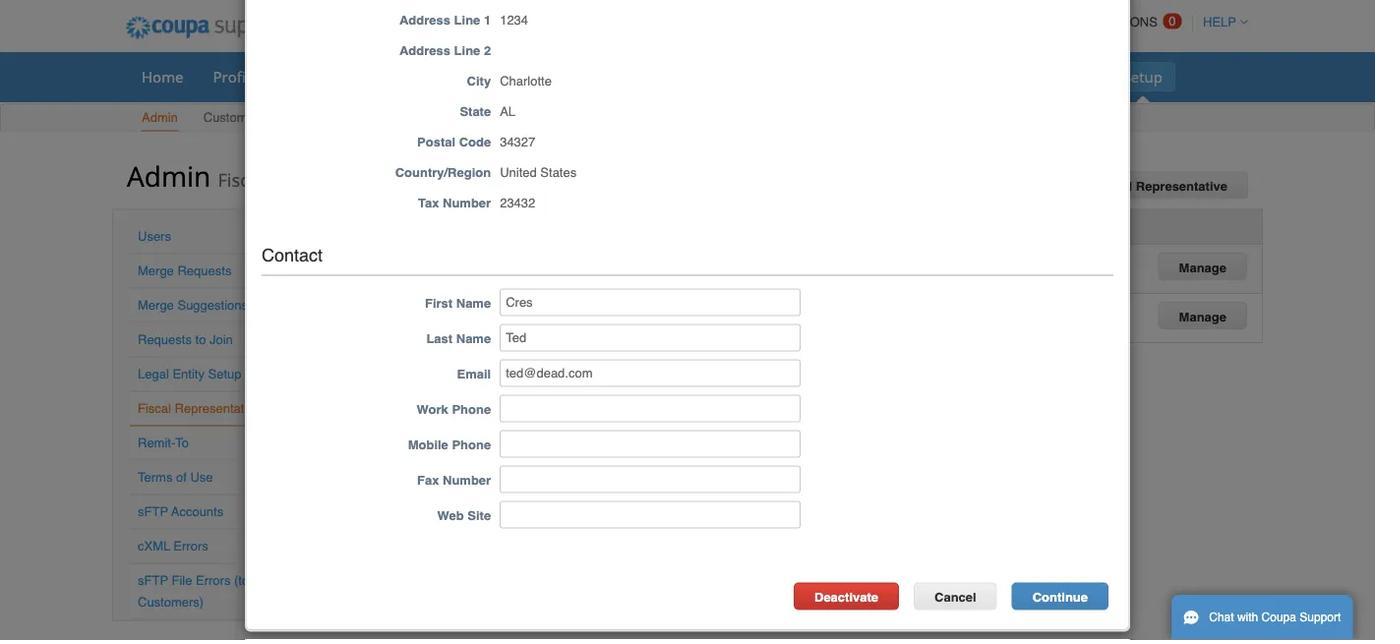Task type: vqa. For each thing, say whether or not it's contained in the screenshot.
Search ICON
no



Task type: locate. For each thing, give the bounding box(es) containing it.
requests up suggestions
[[178, 264, 232, 279]]

merge requests
[[138, 264, 232, 279]]

address
[[400, 13, 451, 28], [400, 44, 451, 59]]

sftp up the customers)
[[138, 574, 168, 589]]

1 address from the top
[[400, 13, 451, 28]]

sheets
[[457, 66, 503, 87]]

2 number from the top
[[443, 474, 491, 489]]

remit-
[[138, 436, 175, 451]]

merge down users
[[138, 264, 174, 279]]

0 vertical spatial name
[[456, 297, 491, 311]]

1 phone from the top
[[452, 403, 491, 418]]

errors down accounts at bottom left
[[174, 539, 208, 554]]

merge
[[138, 264, 174, 279], [138, 298, 174, 313]]

1 manage from the top
[[1180, 260, 1227, 275]]

fiscal inside admin fiscal representatives
[[218, 167, 263, 192]]

merge down the merge requests in the top of the page
[[138, 298, 174, 313]]

phone
[[452, 403, 491, 418], [452, 438, 491, 453]]

0 horizontal spatial setup
[[208, 367, 242, 382]]

email
[[457, 367, 491, 382]]

errors inside sftp file errors (to customers)
[[196, 574, 231, 589]]

errors left (to
[[196, 574, 231, 589]]

0 vertical spatial address
[[400, 13, 451, 28]]

2 sftp from the top
[[138, 574, 168, 589]]

requests left to
[[138, 333, 192, 347]]

1 vertical spatial number
[[443, 474, 491, 489]]

entity
[[173, 367, 205, 382]]

1 vertical spatial merge
[[138, 298, 174, 313]]

name for first name
[[456, 297, 491, 311]]

asn link
[[519, 62, 574, 92]]

cxml errors
[[138, 539, 208, 554]]

Last Name text field
[[500, 325, 801, 352]]

line left 2
[[454, 44, 481, 59]]

representatives
[[268, 167, 402, 192], [175, 402, 267, 416]]

1234
[[500, 13, 529, 28]]

fax
[[417, 474, 439, 489]]

deactivate
[[815, 591, 879, 606]]

merge for merge suggestions
[[138, 298, 174, 313]]

legal entity setup
[[138, 367, 242, 382]]

number down country/region united states
[[443, 196, 491, 211]]

1 name from the top
[[456, 297, 491, 311]]

0 vertical spatial sftp
[[138, 505, 168, 520]]

coupa supplier portal image
[[112, 3, 366, 52]]

number for tax
[[443, 196, 491, 211]]

requests to join link
[[138, 333, 233, 347]]

asn
[[532, 66, 561, 87]]

name down united states
[[456, 332, 491, 347]]

phone down email at the left of page
[[452, 403, 491, 418]]

address up service/time sheets
[[400, 44, 451, 59]]

setup
[[1124, 66, 1163, 87], [262, 110, 296, 125], [208, 367, 242, 382]]

file
[[172, 574, 192, 589]]

1 vertical spatial manage link
[[1159, 302, 1248, 330]]

1 merge from the top
[[138, 264, 174, 279]]

with
[[1238, 611, 1259, 625]]

add
[[1068, 179, 1093, 194]]

1 sftp from the top
[[138, 505, 168, 520]]

1 horizontal spatial representatives
[[268, 167, 402, 192]]

line left "1"
[[454, 13, 481, 28]]

representatives down legal entity setup
[[175, 402, 267, 416]]

0 vertical spatial admin
[[142, 110, 178, 125]]

0 vertical spatial states
[[541, 166, 577, 181]]

legal entity setup link
[[138, 367, 242, 382]]

0 vertical spatial number
[[443, 196, 491, 211]]

manage
[[1180, 260, 1227, 275], [1180, 310, 1227, 324]]

number
[[443, 196, 491, 211], [443, 474, 491, 489]]

2 address from the top
[[400, 44, 451, 59]]

1 horizontal spatial united
[[500, 166, 537, 181]]

fiscal down legal
[[138, 402, 171, 416]]

2 phone from the top
[[452, 438, 491, 453]]

2 name from the top
[[456, 332, 491, 347]]

fiscal for add
[[1097, 179, 1133, 194]]

phone up fax number
[[452, 438, 491, 453]]

service/time sheets
[[365, 66, 503, 87]]

customer setup
[[203, 110, 296, 125]]

mobile phone
[[408, 438, 491, 453]]

web site
[[437, 509, 491, 524]]

1 vertical spatial line
[[454, 44, 481, 59]]

Web Site text field
[[500, 502, 801, 529]]

representatives up contact
[[268, 167, 402, 192]]

1 vertical spatial setup
[[262, 110, 296, 125]]

1 vertical spatial admin
[[127, 157, 211, 194]]

0 vertical spatial merge
[[138, 264, 174, 279]]

0 horizontal spatial representatives
[[175, 402, 267, 416]]

customer setup link
[[202, 106, 297, 131]]

1 vertical spatial errors
[[196, 574, 231, 589]]

0 vertical spatial representatives
[[268, 167, 402, 192]]

fiscal right add
[[1097, 179, 1133, 194]]

Fax Number text field
[[500, 466, 801, 494]]

phone for mobile phone
[[452, 438, 491, 453]]

2 merge from the top
[[138, 298, 174, 313]]

country/region down the postal on the top left of the page
[[395, 166, 491, 181]]

fiscal down the customer setup link
[[218, 167, 263, 192]]

home link
[[129, 62, 196, 92]]

country/region down tax number 23432
[[449, 219, 545, 234]]

manage link
[[1159, 253, 1248, 281], [1159, 302, 1248, 330]]

continue button
[[1012, 583, 1109, 611]]

line for 2
[[454, 44, 481, 59]]

admin
[[142, 110, 178, 125], [127, 157, 211, 194]]

united up 'last name'
[[449, 304, 486, 318]]

23432
[[500, 196, 536, 211]]

Mobile Phone text field
[[500, 431, 801, 459]]

terms
[[138, 470, 173, 485]]

country/region for country/region
[[449, 219, 545, 234]]

contact
[[262, 246, 323, 266]]

state
[[460, 105, 491, 120]]

1 vertical spatial name
[[456, 332, 491, 347]]

0 horizontal spatial united
[[449, 304, 486, 318]]

0 horizontal spatial states
[[489, 304, 525, 318]]

name right first
[[456, 297, 491, 311]]

merge suggestions link
[[138, 298, 248, 313]]

2 horizontal spatial fiscal
[[1097, 179, 1133, 194]]

1 number from the top
[[443, 196, 491, 211]]

0 vertical spatial united
[[500, 166, 537, 181]]

site
[[468, 509, 491, 524]]

errors
[[174, 539, 208, 554], [196, 574, 231, 589]]

fiscal
[[218, 167, 263, 192], [1097, 179, 1133, 194], [138, 402, 171, 416]]

2 manage link from the top
[[1159, 302, 1248, 330]]

country/region
[[395, 166, 491, 181], [449, 219, 545, 234]]

admin fiscal representatives
[[127, 157, 402, 194]]

1 horizontal spatial fiscal
[[218, 167, 263, 192]]

0 vertical spatial phone
[[452, 403, 491, 418]]

name
[[456, 297, 491, 311], [456, 332, 491, 347]]

admin down 'admin' link
[[127, 157, 211, 194]]

tax number 23432
[[418, 196, 536, 211]]

1 vertical spatial country/region
[[449, 219, 545, 234]]

work
[[417, 403, 449, 418]]

1 manage link from the top
[[1159, 253, 1248, 281]]

1 vertical spatial phone
[[452, 438, 491, 453]]

number up web site
[[443, 474, 491, 489]]

2 vertical spatial setup
[[208, 367, 242, 382]]

coupa
[[1262, 611, 1297, 625]]

1 vertical spatial sftp
[[138, 574, 168, 589]]

sftp inside sftp file errors (to customers)
[[138, 574, 168, 589]]

cancel
[[935, 590, 977, 605]]

sftp up 'cxml'
[[138, 505, 168, 520]]

continue
[[1033, 590, 1088, 605]]

address line 2
[[400, 44, 491, 59]]

customers)
[[138, 595, 204, 610]]

1 vertical spatial address
[[400, 44, 451, 59]]

address up address line 2
[[400, 13, 451, 28]]

0 vertical spatial manage link
[[1159, 253, 1248, 281]]

charlotte
[[500, 74, 552, 89]]

First Name text field
[[500, 289, 801, 317]]

admin down home link
[[142, 110, 178, 125]]

1 vertical spatial manage
[[1180, 310, 1227, 324]]

last name
[[427, 332, 491, 347]]

0 vertical spatial line
[[454, 13, 481, 28]]

states
[[541, 166, 577, 181], [489, 304, 525, 318]]

0 vertical spatial manage
[[1180, 260, 1227, 275]]

0 vertical spatial country/region
[[395, 166, 491, 181]]

1 horizontal spatial setup
[[262, 110, 296, 125]]

country/region for country/region united states
[[395, 166, 491, 181]]

1 line from the top
[[454, 13, 481, 28]]

united down 34327
[[500, 166, 537, 181]]

sftp file errors (to customers)
[[138, 574, 249, 610]]

1 vertical spatial united
[[449, 304, 486, 318]]

requests
[[178, 264, 232, 279], [138, 333, 192, 347]]

fiscal for admin
[[218, 167, 263, 192]]

2 horizontal spatial setup
[[1124, 66, 1163, 87]]

2 line from the top
[[454, 44, 481, 59]]

line for 1
[[454, 13, 481, 28]]

remit-to
[[138, 436, 189, 451]]



Task type: describe. For each thing, give the bounding box(es) containing it.
cxml
[[138, 539, 170, 554]]

join
[[210, 333, 233, 347]]

service/time sheets link
[[352, 62, 515, 92]]

Work Phone text field
[[500, 396, 801, 423]]

chat with coupa support
[[1210, 611, 1342, 625]]

sftp accounts
[[138, 505, 224, 520]]

address for address line 1 1234
[[400, 13, 451, 28]]

cxml errors link
[[138, 539, 208, 554]]

country/region united states
[[395, 166, 577, 181]]

sftp file errors (to customers) link
[[138, 574, 249, 610]]

admin for admin
[[142, 110, 178, 125]]

first name
[[425, 297, 491, 311]]

merge requests link
[[138, 264, 232, 279]]

1 vertical spatial states
[[489, 304, 525, 318]]

fiscal representatives link
[[138, 402, 267, 416]]

terms of use
[[138, 470, 213, 485]]

customer
[[203, 110, 259, 125]]

work phone
[[417, 403, 491, 418]]

chat with coupa support button
[[1172, 595, 1354, 641]]

1 horizontal spatial states
[[541, 166, 577, 181]]

fax number
[[417, 474, 491, 489]]

service/time
[[365, 66, 453, 87]]

fiscal representatives
[[138, 402, 267, 416]]

0 vertical spatial requests
[[178, 264, 232, 279]]

cancel button
[[914, 583, 998, 611]]

users link
[[138, 229, 171, 244]]

setup link
[[1111, 62, 1176, 92]]

1
[[484, 13, 491, 28]]

city
[[467, 74, 491, 89]]

sftp accounts link
[[138, 505, 224, 520]]

0 vertical spatial errors
[[174, 539, 208, 554]]

to
[[195, 333, 206, 347]]

deactivate link
[[794, 583, 900, 611]]

chat
[[1210, 611, 1235, 625]]

representatives inside admin fiscal representatives
[[268, 167, 402, 192]]

(to
[[234, 574, 249, 589]]

users
[[138, 229, 171, 244]]

terms of use link
[[138, 470, 213, 485]]

add fiscal representative link
[[1048, 172, 1249, 199]]

merge for merge requests
[[138, 264, 174, 279]]

2
[[484, 44, 491, 59]]

admin link
[[141, 106, 179, 131]]

to
[[175, 436, 189, 451]]

support
[[1300, 611, 1342, 625]]

phone for work phone
[[452, 403, 491, 418]]

of
[[176, 470, 187, 485]]

representative
[[1136, 179, 1228, 194]]

postal
[[417, 135, 456, 150]]

1 vertical spatial representatives
[[175, 402, 267, 416]]

al
[[500, 105, 516, 120]]

first
[[425, 297, 453, 311]]

profile link
[[200, 62, 270, 92]]

2 manage from the top
[[1180, 310, 1227, 324]]

city charlotte
[[467, 74, 552, 89]]

admin for admin fiscal representatives
[[127, 157, 211, 194]]

sftp for sftp file errors (to customers)
[[138, 574, 168, 589]]

Email text field
[[500, 360, 801, 388]]

tax
[[418, 196, 439, 211]]

name for last name
[[456, 332, 491, 347]]

code
[[459, 135, 491, 150]]

last
[[427, 332, 453, 347]]

number for fax
[[443, 474, 491, 489]]

0 vertical spatial setup
[[1124, 66, 1163, 87]]

1 vertical spatial requests
[[138, 333, 192, 347]]

web
[[437, 509, 464, 524]]

accounts
[[171, 505, 224, 520]]

use
[[190, 470, 213, 485]]

merge suggestions
[[138, 298, 248, 313]]

remit-to link
[[138, 436, 189, 451]]

suggestions
[[178, 298, 248, 313]]

requests to join
[[138, 333, 233, 347]]

34327
[[500, 135, 536, 150]]

united states
[[449, 304, 525, 318]]

home
[[142, 66, 184, 87]]

sftp for sftp accounts
[[138, 505, 168, 520]]

0 horizontal spatial fiscal
[[138, 402, 171, 416]]

postal code 34327
[[417, 135, 536, 150]]

state al
[[460, 105, 516, 120]]

legal
[[138, 367, 169, 382]]

add fiscal representative
[[1068, 179, 1228, 194]]

address line 1 1234
[[400, 13, 529, 28]]

profile
[[213, 66, 258, 87]]

123
[[644, 304, 665, 318]]

address for address line 2
[[400, 44, 451, 59]]



